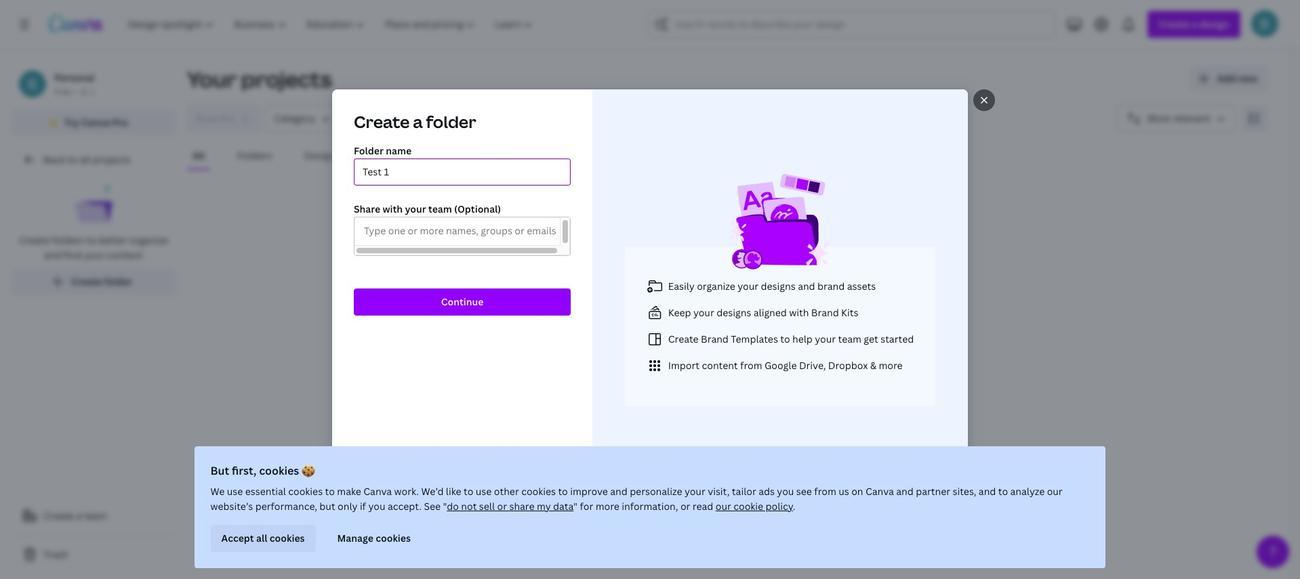 Task type: locate. For each thing, give the bounding box(es) containing it.
if
[[360, 501, 367, 513]]

help
[[793, 332, 813, 345]]

designs inside designs and items you own will appear here anything you design or upload can be found here. create a design or folder to get started.
[[598, 332, 645, 348]]

0 vertical spatial projects
[[241, 64, 332, 94]]

designs inside button
[[305, 149, 341, 162]]

content down better
[[107, 249, 143, 262]]

on
[[852, 486, 864, 498]]

1 horizontal spatial canva
[[364, 486, 392, 498]]

1 horizontal spatial design
[[784, 354, 809, 366]]

1 vertical spatial team
[[839, 332, 862, 345]]

trash
[[43, 549, 68, 562]]

1 vertical spatial a
[[777, 354, 782, 366]]

Type one or more names, groups or e​​ma​il​s text field
[[360, 222, 561, 241]]

0 horizontal spatial organize
[[130, 234, 168, 247]]

organize right better
[[130, 234, 168, 247]]

more right for
[[596, 501, 620, 513]]

1 horizontal spatial designs
[[598, 332, 645, 348]]

performance,
[[256, 501, 318, 513]]

accept
[[222, 532, 254, 545]]

1 horizontal spatial use
[[476, 486, 492, 498]]

cookie
[[734, 501, 764, 513]]

use up sell
[[476, 486, 492, 498]]

0 horizontal spatial our
[[716, 501, 732, 513]]

1 vertical spatial designs
[[598, 332, 645, 348]]

from left us
[[815, 486, 837, 498]]

&
[[871, 359, 877, 372]]

canva
[[81, 116, 110, 129], [364, 486, 392, 498], [866, 486, 895, 498]]

Folder name text field
[[363, 159, 562, 185]]

and right the sites,
[[980, 486, 997, 498]]

more
[[879, 359, 903, 372], [596, 501, 620, 513]]

and up upload
[[648, 332, 671, 348]]

website's
[[211, 501, 253, 513]]

a
[[413, 110, 423, 133], [777, 354, 782, 366], [76, 510, 81, 523]]

designs
[[761, 279, 796, 292], [717, 306, 752, 319]]

create up folder name
[[354, 110, 410, 133]]

2 vertical spatial a
[[76, 510, 81, 523]]

essential
[[246, 486, 286, 498]]

folders
[[237, 149, 272, 162]]

1 horizontal spatial projects
[[241, 64, 332, 94]]

make
[[338, 486, 362, 498]]

share
[[510, 501, 535, 513]]

and
[[44, 249, 61, 262], [798, 279, 816, 292], [648, 332, 671, 348], [611, 486, 628, 498], [897, 486, 914, 498], [980, 486, 997, 498]]

0 vertical spatial all
[[80, 153, 90, 166]]

your up read
[[685, 486, 706, 498]]

folders
[[52, 234, 84, 247]]

canva right on on the right bottom
[[866, 486, 895, 498]]

1 horizontal spatial "
[[574, 501, 578, 513]]

more right the &
[[879, 359, 903, 372]]

1 vertical spatial folder
[[104, 275, 132, 288]]

read
[[693, 501, 714, 513]]

0 horizontal spatial content
[[107, 249, 143, 262]]

0 horizontal spatial a
[[76, 510, 81, 523]]

accept.
[[388, 501, 422, 513]]

0 vertical spatial designs
[[305, 149, 341, 162]]

0 horizontal spatial with
[[383, 202, 403, 215]]

folder inside designs and items you own will appear here anything you design or upload can be found here. create a design or folder to get started.
[[822, 354, 846, 366]]

back to all projects
[[43, 153, 130, 166]]

and left find
[[44, 249, 61, 262]]

1 horizontal spatial from
[[815, 486, 837, 498]]

videos
[[438, 149, 470, 162]]

1 vertical spatial all
[[257, 532, 268, 545]]

brand
[[812, 306, 839, 319], [701, 332, 729, 345]]

your right find
[[84, 249, 105, 262]]

None search field
[[649, 11, 1056, 38]]

create a team button
[[11, 503, 176, 530]]

0 horizontal spatial brand
[[701, 332, 729, 345]]

content right be
[[702, 359, 738, 372]]

images
[[373, 149, 406, 162]]

2 horizontal spatial folder
[[822, 354, 846, 366]]

to inside 'link'
[[68, 153, 77, 166]]

0 vertical spatial content
[[107, 249, 143, 262]]

organize right easily
[[697, 279, 736, 292]]

1 horizontal spatial folder
[[426, 110, 477, 133]]

create for create a team
[[43, 510, 74, 523]]

0 horizontal spatial projects
[[93, 153, 130, 166]]

all right accept
[[257, 532, 268, 545]]

content
[[107, 249, 143, 262], [702, 359, 738, 372]]

1 horizontal spatial content
[[702, 359, 738, 372]]

0 vertical spatial brand
[[812, 306, 839, 319]]

cookies down performance,
[[270, 532, 305, 545]]

1 vertical spatial designs
[[717, 306, 752, 319]]

0 horizontal spatial team
[[84, 510, 107, 523]]

from down own
[[741, 359, 763, 372]]

1 horizontal spatial all
[[257, 532, 268, 545]]

0 vertical spatial from
[[741, 359, 763, 372]]

brand up found
[[701, 332, 729, 345]]

designs up aligned
[[761, 279, 796, 292]]

found
[[702, 354, 726, 366]]

designs up upload
[[598, 332, 645, 348]]

or left upload
[[634, 354, 643, 366]]

1 horizontal spatial brand
[[812, 306, 839, 319]]

2 horizontal spatial canva
[[866, 486, 895, 498]]

do not sell or share my data link
[[447, 501, 574, 513]]

designs up own
[[717, 306, 752, 319]]

aligned
[[754, 306, 787, 319]]

1 horizontal spatial a
[[413, 110, 423, 133]]

get left the started
[[864, 332, 879, 345]]

🍪
[[302, 464, 316, 479]]

all inside button
[[257, 532, 268, 545]]

with right share
[[383, 202, 403, 215]]

1 vertical spatial projects
[[93, 153, 130, 166]]

1 horizontal spatial organize
[[697, 279, 736, 292]]

or down "appear"
[[811, 354, 820, 366]]

upload
[[645, 354, 672, 366]]

.
[[794, 501, 796, 513]]

2 horizontal spatial a
[[777, 354, 782, 366]]

create up can at bottom right
[[669, 332, 699, 345]]

videos button
[[433, 143, 475, 169]]

projects
[[241, 64, 332, 94], [93, 153, 130, 166]]

designs left folder at the top left of page
[[305, 149, 341, 162]]

create
[[354, 110, 410, 133], [19, 234, 50, 247], [71, 275, 102, 288], [669, 332, 699, 345], [749, 354, 775, 366], [43, 510, 74, 523]]

cookies up essential
[[260, 464, 300, 479]]

our down visit,
[[716, 501, 732, 513]]

try canva pro button
[[11, 110, 176, 136]]

all
[[80, 153, 90, 166], [257, 532, 268, 545]]

get left the &
[[858, 354, 870, 366]]

design left upload
[[607, 354, 632, 366]]

projects inside 'link'
[[93, 153, 130, 166]]

back to all projects link
[[11, 146, 176, 174]]

to down here
[[848, 354, 856, 366]]

create for create a folder
[[354, 110, 410, 133]]

1 horizontal spatial our
[[1048, 486, 1064, 498]]

all right back
[[80, 153, 90, 166]]

" left for
[[574, 501, 578, 513]]

0 horizontal spatial "
[[444, 501, 447, 513]]

0 horizontal spatial from
[[741, 359, 763, 372]]

0 horizontal spatial design
[[607, 354, 632, 366]]

1 horizontal spatial designs
[[761, 279, 796, 292]]

create up trash
[[43, 510, 74, 523]]

canva right try
[[81, 116, 110, 129]]

with
[[383, 202, 403, 215], [790, 306, 809, 319]]

all button
[[187, 143, 210, 169]]

visit,
[[708, 486, 730, 498]]

1 horizontal spatial team
[[429, 202, 452, 215]]

our right the analyze on the bottom right of the page
[[1048, 486, 1064, 498]]

items
[[673, 332, 707, 348]]

organize
[[130, 234, 168, 247], [697, 279, 736, 292]]

0 vertical spatial with
[[383, 202, 403, 215]]

0 horizontal spatial designs
[[305, 149, 341, 162]]

canva inside button
[[81, 116, 110, 129]]

1 horizontal spatial more
[[879, 359, 903, 372]]

your projects
[[187, 64, 332, 94]]

0 vertical spatial designs
[[761, 279, 796, 292]]

1 vertical spatial with
[[790, 306, 809, 319]]

do
[[447, 501, 459, 513]]

use up website's
[[227, 486, 243, 498]]

brand left kits
[[812, 306, 839, 319]]

1 vertical spatial get
[[858, 354, 870, 366]]

dropbox
[[829, 359, 868, 372]]

team up type one or more names, groups or e​​ma​il​s text box
[[429, 202, 452, 215]]

more inside the but first, cookies 🍪 dialog
[[596, 501, 620, 513]]

work.
[[395, 486, 419, 498]]

your inside create folders to better organize and find your content
[[84, 249, 105, 262]]

2 vertical spatial team
[[84, 510, 107, 523]]

cookies
[[260, 464, 300, 479], [289, 486, 323, 498], [522, 486, 556, 498], [270, 532, 305, 545], [376, 532, 411, 545]]

better
[[99, 234, 127, 247]]

0 vertical spatial organize
[[130, 234, 168, 247]]

to up but
[[326, 486, 335, 498]]

brand
[[818, 279, 845, 292]]

0 vertical spatial a
[[413, 110, 423, 133]]

will
[[762, 332, 783, 348]]

2 use from the left
[[476, 486, 492, 498]]

1 " from the left
[[444, 501, 447, 513]]

0 vertical spatial our
[[1048, 486, 1064, 498]]

folder down better
[[104, 275, 132, 288]]

folder down here
[[822, 354, 846, 366]]

1 vertical spatial organize
[[697, 279, 736, 292]]

sites,
[[954, 486, 977, 498]]

designs and items you own will appear here anything you design or upload can be found here. create a design or folder to get started.
[[553, 332, 903, 366]]

0 horizontal spatial use
[[227, 486, 243, 498]]

your
[[405, 202, 426, 215], [84, 249, 105, 262], [738, 279, 759, 292], [694, 306, 715, 319], [815, 332, 836, 345], [685, 486, 706, 498]]

google
[[765, 359, 797, 372]]

0 horizontal spatial folder
[[104, 275, 132, 288]]

to right back
[[68, 153, 77, 166]]

0 vertical spatial folder
[[426, 110, 477, 133]]

and up 'do not sell or share my data " for more information, or read our cookie policy .'
[[611, 486, 628, 498]]

create left the folders
[[19, 234, 50, 247]]

folder up videos
[[426, 110, 477, 133]]

and left partner
[[897, 486, 914, 498]]

you right anything
[[590, 354, 605, 366]]

continue button
[[354, 289, 571, 316]]

2 vertical spatial folder
[[822, 354, 846, 366]]

you up policy
[[778, 486, 795, 498]]

0 horizontal spatial more
[[596, 501, 620, 513]]

create for create folders to better organize and find your content
[[19, 234, 50, 247]]

for
[[581, 501, 594, 513]]

your right share
[[405, 202, 426, 215]]

trash link
[[11, 542, 176, 569]]

to left the analyze on the bottom right of the page
[[999, 486, 1009, 498]]

"
[[444, 501, 447, 513], [574, 501, 578, 513]]

create down find
[[71, 275, 102, 288]]

team down kits
[[839, 332, 862, 345]]

see
[[425, 501, 441, 513]]

create brand templates to help your team get started
[[669, 332, 914, 345]]

1 vertical spatial brand
[[701, 332, 729, 345]]

team up trash link
[[84, 510, 107, 523]]

1 vertical spatial from
[[815, 486, 837, 498]]

0 horizontal spatial canva
[[81, 116, 110, 129]]

" right see
[[444, 501, 447, 513]]

0 horizontal spatial designs
[[717, 306, 752, 319]]

other
[[495, 486, 520, 498]]

1 vertical spatial content
[[702, 359, 738, 372]]

create inside create folders to better organize and find your content
[[19, 234, 50, 247]]

with up "help"
[[790, 306, 809, 319]]

but
[[211, 464, 230, 479]]

we
[[211, 486, 225, 498]]

to left better
[[87, 234, 96, 247]]

0 horizontal spatial all
[[80, 153, 90, 166]]

anything
[[553, 354, 588, 366]]

content inside create folders to better organize and find your content
[[107, 249, 143, 262]]

and left brand
[[798, 279, 816, 292]]

templates
[[731, 332, 778, 345]]

folder
[[426, 110, 477, 133], [104, 275, 132, 288], [822, 354, 846, 366]]

our inside we use essential cookies to make canva work. we'd like to use other cookies to improve and personalize your visit, tailor ads you see from us on canva and partner sites, and to analyze our website's performance, but only if you accept. see "
[[1048, 486, 1064, 498]]

or left read
[[681, 501, 691, 513]]

create down templates
[[749, 354, 775, 366]]

1 vertical spatial more
[[596, 501, 620, 513]]

canva up if
[[364, 486, 392, 498]]

a inside create a team button
[[76, 510, 81, 523]]

0 vertical spatial more
[[879, 359, 903, 372]]

team
[[429, 202, 452, 215], [839, 332, 862, 345], [84, 510, 107, 523]]

design down create brand templates to help your team get started
[[784, 354, 809, 366]]

partner
[[917, 486, 951, 498]]

1 vertical spatial our
[[716, 501, 732, 513]]

designs
[[305, 149, 341, 162], [598, 332, 645, 348]]

analyze
[[1011, 486, 1046, 498]]

or right sell
[[498, 501, 508, 513]]

a for folder
[[413, 110, 423, 133]]



Task type: vqa. For each thing, say whether or not it's contained in the screenshot.
left 105
no



Task type: describe. For each thing, give the bounding box(es) containing it.
pro
[[112, 116, 128, 129]]

here
[[831, 332, 858, 348]]

personal
[[54, 71, 95, 84]]

only
[[338, 501, 358, 513]]

policy
[[766, 501, 794, 513]]

try
[[64, 116, 79, 129]]

information,
[[622, 501, 679, 513]]

0 vertical spatial get
[[864, 332, 879, 345]]

share with your team (optional)
[[354, 202, 501, 215]]

be
[[690, 354, 700, 366]]

manage cookies button
[[327, 526, 422, 553]]

easily organize your designs and brand assets
[[669, 279, 876, 292]]

ads
[[759, 486, 775, 498]]

keep
[[669, 306, 691, 319]]

our cookie policy link
[[716, 501, 794, 513]]

create a folder
[[354, 110, 477, 133]]

to right like
[[464, 486, 474, 498]]

from inside we use essential cookies to make canva work. we'd like to use other cookies to improve and personalize your visit, tailor ads you see from us on canva and partner sites, and to analyze our website's performance, but only if you accept. see "
[[815, 486, 837, 498]]

to left "help"
[[781, 332, 790, 345]]

accept all cookies button
[[211, 526, 316, 553]]

create for create folder
[[71, 275, 102, 288]]

here.
[[728, 354, 747, 366]]

0 vertical spatial team
[[429, 202, 452, 215]]

assets
[[847, 279, 876, 292]]

back
[[43, 153, 65, 166]]

you right if
[[369, 501, 386, 513]]

sell
[[480, 501, 495, 513]]

drive,
[[800, 359, 826, 372]]

your up "keep your designs aligned with brand kits"
[[738, 279, 759, 292]]

but first, cookies 🍪 dialog
[[195, 447, 1106, 569]]

1 use from the left
[[227, 486, 243, 498]]

folders button
[[232, 143, 277, 169]]

cookies down accept.
[[376, 532, 411, 545]]

first,
[[232, 464, 257, 479]]

we'd
[[422, 486, 444, 498]]

started.
[[872, 354, 903, 366]]

2 " from the left
[[574, 501, 578, 513]]

a inside designs and items you own will appear here anything you design or upload can be found here. create a design or folder to get started.
[[777, 354, 782, 366]]

1 design from the left
[[607, 354, 632, 366]]

free •
[[54, 86, 77, 98]]

create for create brand templates to help your team get started
[[669, 332, 699, 345]]

my
[[537, 501, 551, 513]]

your
[[187, 64, 237, 94]]

folder name
[[354, 144, 412, 157]]

easily
[[669, 279, 695, 292]]

import content from google drive, dropbox & more
[[669, 359, 903, 372]]

kits
[[842, 306, 859, 319]]

1
[[90, 86, 94, 98]]

to inside designs and items you own will appear here anything you design or upload can be found here. create a design or folder to get started.
[[848, 354, 856, 366]]

like
[[446, 486, 462, 498]]

designs button
[[299, 143, 346, 169]]

all
[[193, 149, 205, 162]]

your inside we use essential cookies to make canva work. we'd like to use other cookies to improve and personalize your visit, tailor ads you see from us on canva and partner sites, and to analyze our website's performance, but only if you accept. see "
[[685, 486, 706, 498]]

do not sell or share my data " for more information, or read our cookie policy .
[[447, 501, 796, 513]]

find
[[64, 249, 82, 262]]

personalize
[[630, 486, 683, 498]]

own
[[734, 332, 759, 348]]

get inside designs and items you own will appear here anything you design or upload can be found here. create a design or folder to get started.
[[858, 354, 870, 366]]

improve
[[571, 486, 609, 498]]

a for team
[[76, 510, 81, 523]]

create folders to better organize and find your content
[[19, 234, 168, 262]]

but
[[320, 501, 336, 513]]

your right keep
[[694, 306, 715, 319]]

continue
[[441, 295, 484, 308]]

(optional)
[[454, 202, 501, 215]]

2 horizontal spatial team
[[839, 332, 862, 345]]

folder inside button
[[104, 275, 132, 288]]

free
[[54, 86, 71, 98]]

tailor
[[733, 486, 757, 498]]

team inside button
[[84, 510, 107, 523]]

keep your designs aligned with brand kits
[[669, 306, 859, 319]]

share
[[354, 202, 381, 215]]

we use essential cookies to make canva work. we'd like to use other cookies to improve and personalize your visit, tailor ads you see from us on canva and partner sites, and to analyze our website's performance, but only if you accept. see "
[[211, 486, 1064, 513]]

try canva pro
[[64, 116, 128, 129]]

accept all cookies
[[222, 532, 305, 545]]

and inside designs and items you own will appear here anything you design or upload can be found here. create a design or folder to get started.
[[648, 332, 671, 348]]

see
[[797, 486, 813, 498]]

•
[[74, 86, 77, 98]]

appear
[[786, 332, 828, 348]]

cookies up my
[[522, 486, 556, 498]]

and inside create folders to better organize and find your content
[[44, 249, 61, 262]]

you up found
[[709, 332, 732, 348]]

to up the data
[[559, 486, 568, 498]]

" inside we use essential cookies to make canva work. we'd like to use other cookies to improve and personalize your visit, tailor ads you see from us on canva and partner sites, and to analyze our website's performance, but only if you accept. see "
[[444, 501, 447, 513]]

designs for designs
[[305, 149, 341, 162]]

1 horizontal spatial with
[[790, 306, 809, 319]]

manage cookies
[[338, 532, 411, 545]]

us
[[839, 486, 850, 498]]

top level navigation element
[[119, 11, 545, 38]]

folder
[[354, 144, 384, 157]]

2 design from the left
[[784, 354, 809, 366]]

cookies down '🍪'
[[289, 486, 323, 498]]

your right "help"
[[815, 332, 836, 345]]

but first, cookies 🍪
[[211, 464, 316, 479]]

organize inside create folders to better organize and find your content
[[130, 234, 168, 247]]

create folder
[[71, 275, 132, 288]]

to inside create folders to better organize and find your content
[[87, 234, 96, 247]]

all inside 'link'
[[80, 153, 90, 166]]

manage
[[338, 532, 374, 545]]

designs for designs and items you own will appear here anything you design or upload can be found here. create a design or folder to get started.
[[598, 332, 645, 348]]

can
[[674, 354, 688, 366]]

create inside designs and items you own will appear here anything you design or upload can be found here. create a design or folder to get started.
[[749, 354, 775, 366]]

create folder button
[[11, 269, 176, 296]]



